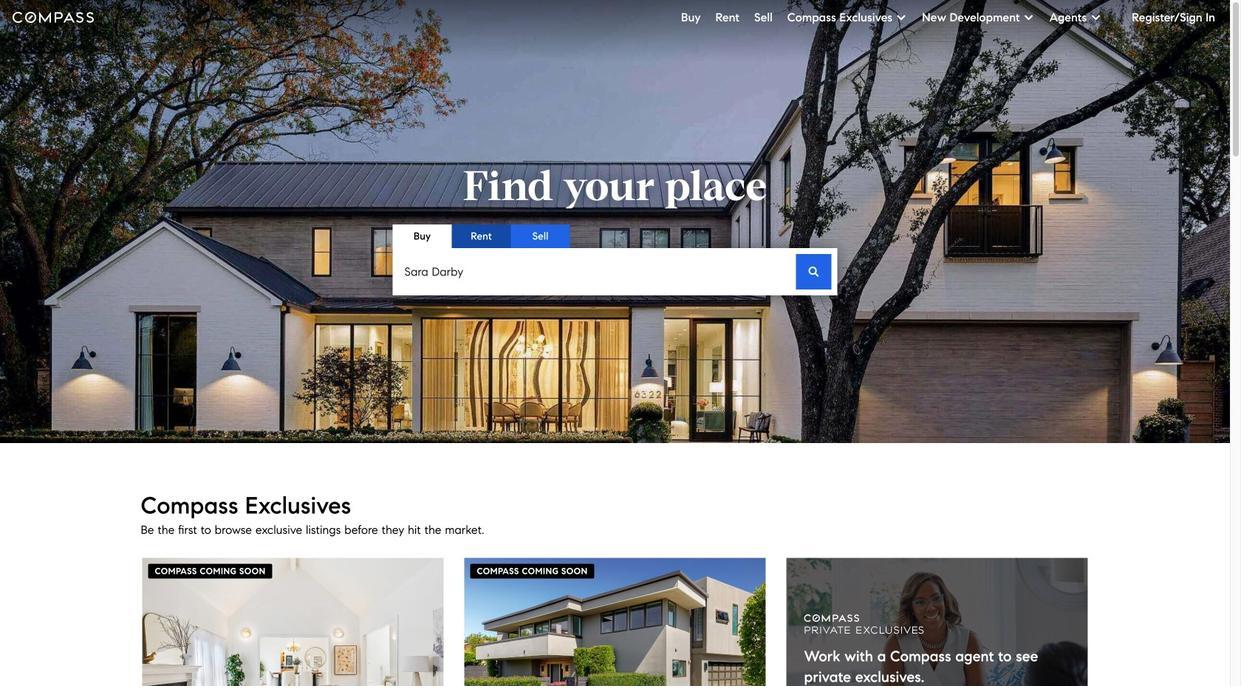 Task type: describe. For each thing, give the bounding box(es) containing it.
1  image from the left
[[142, 558, 444, 687]]

svg image
[[804, 614, 924, 635]]

2  image from the left
[[465, 558, 766, 687]]

private exclusive image
[[787, 558, 1088, 687]]

city, zip, address, school text field
[[399, 254, 796, 290]]



Task type: vqa. For each thing, say whether or not it's contained in the screenshot.
the First Name "text box"
no



Task type: locate. For each thing, give the bounding box(es) containing it.
None radio
[[393, 225, 452, 248], [511, 225, 570, 248], [393, 225, 452, 248], [511, 225, 570, 248]]

0 horizontal spatial  image
[[142, 558, 444, 687]]

None radio
[[452, 225, 511, 248]]

search image
[[808, 266, 820, 278]]

1 horizontal spatial  image
[[465, 558, 766, 687]]

 image
[[142, 558, 444, 687], [465, 558, 766, 687]]

option group
[[393, 225, 570, 248]]



